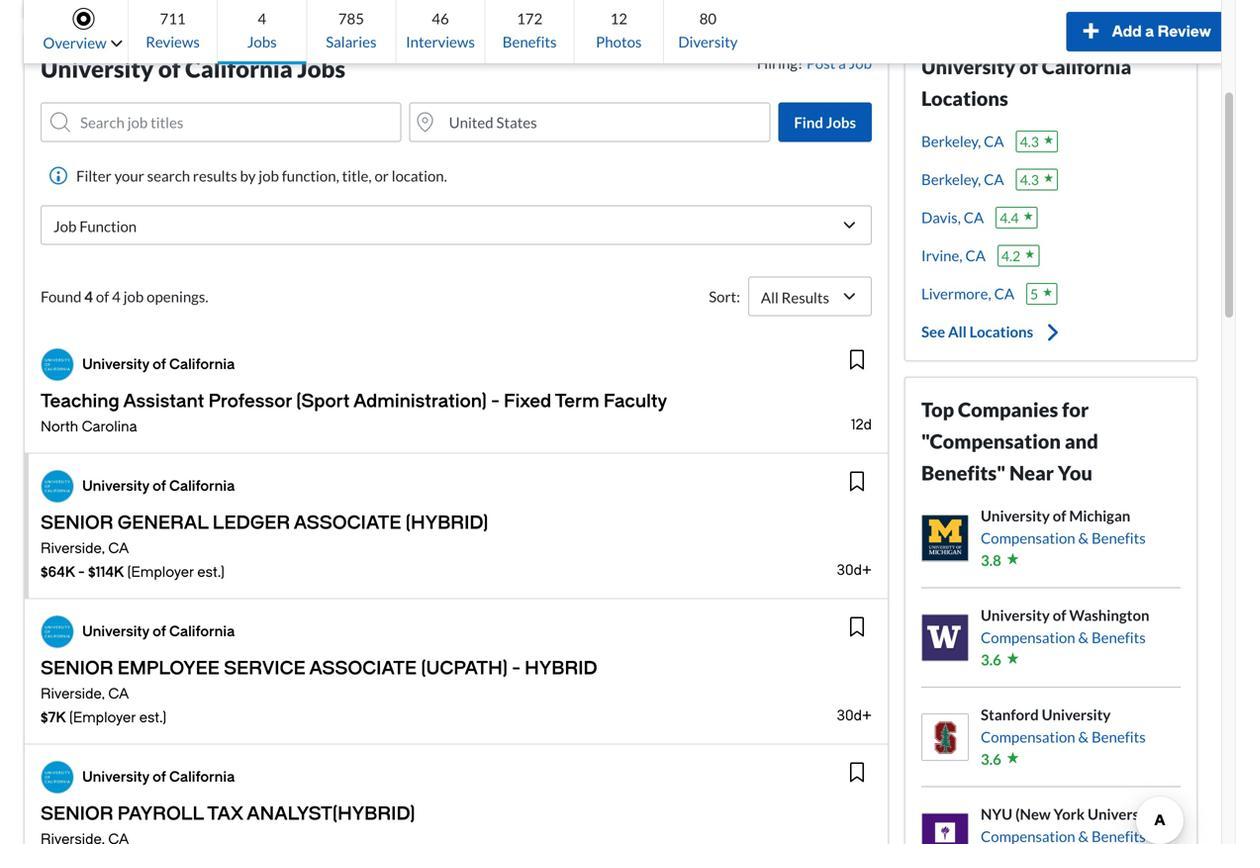 Task type: vqa. For each thing, say whether or not it's contained in the screenshot.
first & from the bottom of the page
yes



Task type: describe. For each thing, give the bounding box(es) containing it.
found
[[41, 288, 82, 305]]

photos
[[596, 33, 642, 51]]

benefits inside university of washington compensation & benefits
[[1092, 629, 1146, 647]]

university inside stanford university compensation & benefits
[[1042, 706, 1112, 724]]

or
[[375, 167, 389, 185]]

riverside, inside senior employee service associate (ucpath) - hybrid riverside, ca $7k (employer est.)
[[41, 686, 105, 703]]

hiring?
[[757, 54, 804, 72]]

location.
[[392, 167, 447, 185]]

hiring? post a job
[[757, 54, 872, 72]]

find jobs button
[[779, 102, 872, 142]]

filter
[[76, 167, 112, 185]]

post
[[807, 54, 836, 72]]

university of california for senior employee service associate (ucpath) - hybrid
[[82, 624, 235, 640]]

post a job link
[[807, 54, 872, 72]]

interviews
[[406, 33, 475, 51]]

fixed
[[504, 391, 552, 412]]

davis,
[[922, 208, 961, 226]]

term
[[555, 391, 600, 412]]

compensation & benefits link for michigan
[[981, 527, 1146, 550]]

university of california logo image for senior general ledger associate (hybrid)
[[42, 471, 73, 503]]

1 berkeley, from the top
[[922, 132, 982, 150]]

0 horizontal spatial job
[[124, 288, 144, 305]]

companies
[[959, 398, 1059, 422]]

12
[[611, 9, 628, 27]]

711 reviews
[[146, 9, 200, 51]]

nyu (new york university)
[[981, 806, 1162, 823]]

$114k
[[88, 564, 124, 581]]

title,
[[342, 167, 372, 185]]

City, State, or Zip field
[[422, 111, 759, 133]]

assistant
[[123, 391, 204, 412]]

$7k
[[41, 710, 66, 726]]

add a review link
[[1067, 12, 1228, 51]]

north
[[41, 419, 78, 435]]

see all locations
[[922, 323, 1034, 341]]

administration)
[[354, 391, 487, 412]]

sort:
[[709, 288, 741, 305]]

- inside the senior general ledger associate (hybrid) riverside, ca $64k - $114k (employer est.)
[[78, 564, 85, 581]]

filter your search results by job function, title, or location.
[[76, 167, 447, 185]]

stanford
[[981, 706, 1039, 724]]

785
[[338, 9, 364, 27]]

employee
[[118, 659, 220, 679]]

est.) for employee
[[139, 710, 167, 726]]

professor
[[209, 391, 292, 412]]

2 berkeley, from the top
[[922, 170, 982, 188]]

172 benefits
[[503, 9, 557, 51]]

found 4 of 4 job openings.
[[41, 288, 208, 305]]

diversity
[[679, 33, 738, 51]]

compensation & benefits link for washington
[[981, 627, 1150, 649]]

& for washington
[[1079, 629, 1089, 647]]

5
[[1031, 285, 1039, 302]]

ca inside senior employee service associate (ucpath) - hybrid riverside, ca $7k (employer est.)
[[108, 686, 129, 703]]

add
[[1113, 23, 1143, 40]]

your
[[114, 167, 144, 185]]

compensation for 3.8
[[981, 529, 1076, 547]]

4.3 for first "berkeley, ca" link
[[1021, 133, 1040, 150]]

associate for service
[[309, 659, 417, 679]]

university of washington compensation & benefits
[[981, 607, 1150, 647]]

80
[[700, 9, 717, 27]]

overview
[[43, 34, 107, 51]]

1 horizontal spatial job
[[849, 54, 872, 72]]

locations inside university of california locations
[[922, 87, 1009, 110]]

faculty
[[604, 391, 668, 412]]

reviews
[[146, 33, 200, 51]]

12d
[[852, 417, 872, 433]]

compensation & benefits link for compensation
[[981, 726, 1146, 749]]

for
[[1063, 398, 1090, 422]]

find
[[795, 113, 824, 131]]

Search job titles field
[[52, 111, 390, 133]]

review
[[1158, 23, 1212, 40]]

university inside university of michigan compensation & benefits
[[981, 507, 1051, 525]]

4.2
[[1002, 247, 1021, 264]]

find jobs
[[795, 113, 857, 131]]

senior for senior employee service associate (ucpath) - hybrid
[[41, 659, 113, 679]]

of inside university of washington compensation & benefits
[[1053, 607, 1067, 624]]

compensation for 3.6
[[981, 629, 1076, 647]]

1 horizontal spatial 4
[[112, 288, 121, 305]]

46 interviews
[[406, 9, 475, 51]]

senior payroll tax analyst(hybrid)
[[41, 804, 415, 825]]

& for michigan
[[1079, 529, 1089, 547]]

711
[[160, 9, 186, 27]]

3 senior from the top
[[41, 804, 113, 825]]

4 jobs
[[247, 9, 277, 51]]

general
[[118, 513, 208, 534]]

senior employee service associate (ucpath) - hybrid riverside, ca $7k (employer est.)
[[41, 659, 598, 726]]

benefits inside stanford university compensation & benefits
[[1092, 728, 1146, 746]]

california for senior payroll tax analyst(hybrid)
[[169, 769, 235, 786]]

university)
[[1088, 806, 1162, 823]]

california inside university of california locations
[[1042, 55, 1132, 79]]

est.) for general
[[197, 564, 225, 581]]

university of california for senior general ledger associate (hybrid)
[[82, 478, 235, 495]]

irvine, ca
[[922, 247, 986, 264]]

job function
[[53, 217, 137, 235]]

0 horizontal spatial 4
[[84, 288, 93, 305]]

university of california locations
[[922, 55, 1132, 110]]

university of washington image
[[923, 615, 968, 661]]

livermore, ca
[[922, 285, 1015, 303]]

4 inside '4 jobs'
[[258, 9, 266, 27]]

results
[[782, 289, 830, 306]]

and
[[1065, 430, 1099, 454]]

46
[[432, 9, 449, 27]]

$64k
[[41, 564, 75, 581]]

university inside university of washington compensation & benefits
[[981, 607, 1051, 624]]

all results
[[761, 289, 830, 306]]

university of california logo image for senior payroll tax analyst(hybrid)
[[42, 762, 73, 794]]

stanford university compensation & benefits
[[981, 706, 1146, 746]]

teaching assistant professor (sport administration) - fixed term faculty north carolina
[[41, 391, 668, 435]]

by
[[240, 167, 256, 185]]

30d+ for senior employee service associate (ucpath) - hybrid
[[837, 708, 872, 724]]

& inside stanford university compensation & benefits
[[1079, 728, 1089, 746]]

salaries
[[326, 33, 377, 51]]

- for term
[[491, 391, 500, 412]]

service
[[224, 659, 306, 679]]

university inside university of california locations
[[922, 55, 1016, 79]]

3.6 for stanford university compensation & benefits
[[981, 751, 1002, 768]]



Task type: locate. For each thing, give the bounding box(es) containing it.
university of california logo image down $7k on the left of page
[[42, 762, 73, 794]]

senior general ledger associate (hybrid) riverside, ca $64k - $114k (employer est.)
[[41, 513, 489, 581]]

0 vertical spatial berkeley, ca link
[[922, 130, 1005, 153]]

teaching
[[41, 391, 120, 412]]

washington
[[1070, 607, 1150, 624]]

openings.
[[147, 288, 208, 305]]

senior for senior general ledger associate (hybrid)
[[41, 513, 113, 534]]

irvine, ca link
[[922, 245, 986, 267]]

1 berkeley, ca from the top
[[922, 132, 1005, 150]]

& inside university of washington compensation & benefits
[[1079, 629, 1089, 647]]

a right "add"
[[1146, 23, 1155, 40]]

stanford university image
[[923, 715, 968, 760]]

benefits up university)
[[1092, 728, 1146, 746]]

compensation inside university of michigan compensation & benefits
[[981, 529, 1076, 547]]

livermore, ca link
[[922, 283, 1015, 305]]

30d+
[[837, 562, 872, 579], [837, 708, 872, 724]]

compensation up 3.8
[[981, 529, 1076, 547]]

ca for livermore, ca "link" at the right top of the page
[[995, 285, 1015, 303]]

0 vertical spatial job
[[849, 54, 872, 72]]

0 vertical spatial 30d+
[[837, 562, 872, 579]]

2 riverside, from the top
[[41, 686, 105, 703]]

senior left payroll
[[41, 804, 113, 825]]

1 vertical spatial locations
[[970, 323, 1034, 341]]

california
[[185, 54, 293, 83], [1042, 55, 1132, 79], [169, 356, 235, 373], [169, 478, 235, 495], [169, 624, 235, 640], [169, 769, 235, 786]]

senior up $64k
[[41, 513, 113, 534]]

& down washington
[[1079, 629, 1089, 647]]

california up general
[[169, 478, 235, 495]]

est.) inside the senior general ledger associate (hybrid) riverside, ca $64k - $114k (employer est.)
[[197, 564, 225, 581]]

jobs
[[247, 33, 277, 51], [297, 54, 346, 83], [827, 113, 857, 131]]

university of california logo image
[[42, 349, 73, 381], [42, 471, 73, 503], [42, 616, 73, 648], [42, 762, 73, 794]]

california up assistant
[[169, 356, 235, 373]]

california for teaching assistant professor (sport administration) - fixed term faculty
[[169, 356, 235, 373]]

university of california logo image for teaching assistant professor (sport administration) - fixed term faculty
[[42, 349, 73, 381]]

jobs for find
[[827, 113, 857, 131]]

compensation & benefits link down washington
[[981, 627, 1150, 649]]

3.6 down stanford
[[981, 751, 1002, 768]]

1 horizontal spatial jobs
[[297, 54, 346, 83]]

& down the michigan
[[1079, 529, 1089, 547]]

(employer down general
[[127, 564, 194, 581]]

2 senior from the top
[[41, 659, 113, 679]]

1 vertical spatial job
[[53, 217, 77, 235]]

2 horizontal spatial 4
[[258, 9, 266, 27]]

1 vertical spatial a
[[839, 54, 846, 72]]

3 university of california logo image from the top
[[42, 616, 73, 648]]

1 senior from the top
[[41, 513, 113, 534]]

1 vertical spatial 3.6
[[981, 751, 1002, 768]]

benefits inside university of michigan compensation & benefits
[[1092, 529, 1146, 547]]

riverside, up $7k on the left of page
[[41, 686, 105, 703]]

0 vertical spatial jobs
[[247, 33, 277, 51]]

1 4.3 from the top
[[1021, 133, 1040, 150]]

785 salaries
[[326, 9, 377, 51]]

search
[[147, 167, 190, 185]]

4 university of california logo image from the top
[[42, 762, 73, 794]]

2 compensation & benefits link from the top
[[981, 627, 1150, 649]]

jobs right find
[[827, 113, 857, 131]]

1 compensation from the top
[[981, 529, 1076, 547]]

compensation up stanford
[[981, 629, 1076, 647]]

3.6
[[981, 651, 1002, 669], [981, 751, 1002, 768]]

est.)
[[197, 564, 225, 581], [139, 710, 167, 726]]

1 horizontal spatial none field
[[410, 102, 771, 142]]

3 compensation from the top
[[981, 728, 1076, 746]]

of inside university of michigan compensation & benefits
[[1053, 507, 1067, 525]]

0 vertical spatial locations
[[922, 87, 1009, 110]]

1 vertical spatial riverside,
[[41, 686, 105, 703]]

- right $64k
[[78, 564, 85, 581]]

associate inside the senior general ledger associate (hybrid) riverside, ca $64k - $114k (employer est.)
[[294, 513, 402, 534]]

jobs inside find jobs button
[[827, 113, 857, 131]]

1 vertical spatial 4.3
[[1021, 171, 1040, 188]]

compensation & benefits link down the michigan
[[981, 527, 1146, 550]]

4.3 for 2nd "berkeley, ca" link
[[1021, 171, 1040, 188]]

(ucpath)
[[421, 659, 508, 679]]

university of california for senior payroll tax analyst(hybrid)
[[82, 769, 235, 786]]

jobs up university of california jobs
[[247, 33, 277, 51]]

benefits down 172
[[503, 33, 557, 51]]

university of california logo image for senior employee service associate (ucpath) - hybrid
[[42, 616, 73, 648]]

you
[[1058, 461, 1093, 485]]

1 horizontal spatial -
[[491, 391, 500, 412]]

4 university of california from the top
[[82, 769, 235, 786]]

berkeley, ca link
[[922, 130, 1005, 153], [922, 168, 1005, 191]]

university of michigan image
[[923, 516, 968, 561]]

ca for 2nd "berkeley, ca" link
[[984, 170, 1005, 188]]

of inside university of california locations
[[1020, 55, 1039, 79]]

senior inside the senior general ledger associate (hybrid) riverside, ca $64k - $114k (employer est.)
[[41, 513, 113, 534]]

university of california logo image down $64k
[[42, 616, 73, 648]]

none field the search job titles
[[41, 102, 402, 142]]

job left function
[[53, 217, 77, 235]]

& up nyu (new york university)
[[1079, 728, 1089, 746]]

&
[[1079, 529, 1089, 547], [1079, 629, 1089, 647], [1079, 728, 1089, 746]]

job
[[259, 167, 279, 185], [124, 288, 144, 305]]

riverside,
[[41, 541, 105, 557], [41, 686, 105, 703]]

locations
[[922, 87, 1009, 110], [970, 323, 1034, 341]]

0 horizontal spatial est.)
[[139, 710, 167, 726]]

- left hybrid
[[512, 659, 521, 679]]

(employer for general
[[127, 564, 194, 581]]

2 vertical spatial &
[[1079, 728, 1089, 746]]

0 vertical spatial 4.3
[[1021, 133, 1040, 150]]

compensation & benefits link down stanford
[[981, 726, 1146, 749]]

2 vertical spatial -
[[512, 659, 521, 679]]

jobs down salaries
[[297, 54, 346, 83]]

1 horizontal spatial a
[[1146, 23, 1155, 40]]

berkeley, ca
[[922, 132, 1005, 150], [922, 170, 1005, 188]]

1 vertical spatial associate
[[309, 659, 417, 679]]

None field
[[41, 102, 402, 142], [410, 102, 771, 142]]

university of michigan compensation & benefits
[[981, 507, 1146, 547]]

california up tax
[[169, 769, 235, 786]]

associate inside senior employee service associate (ucpath) - hybrid riverside, ca $7k (employer est.)
[[309, 659, 417, 679]]

university
[[41, 54, 154, 83], [922, 55, 1016, 79], [82, 356, 149, 373], [82, 478, 149, 495], [981, 507, 1051, 525], [981, 607, 1051, 624], [82, 624, 149, 640], [1042, 706, 1112, 724], [82, 769, 149, 786]]

see
[[922, 323, 946, 341]]

0 vertical spatial senior
[[41, 513, 113, 534]]

172
[[517, 9, 543, 27]]

associate
[[294, 513, 402, 534], [309, 659, 417, 679]]

compensation inside stanford university compensation & benefits
[[981, 728, 1076, 746]]

0 vertical spatial (employer
[[127, 564, 194, 581]]

davis, ca link
[[922, 206, 985, 229]]

12 photos
[[596, 9, 642, 51]]

1 compensation & benefits link from the top
[[981, 527, 1146, 550]]

2 berkeley, ca from the top
[[922, 170, 1005, 188]]

- left fixed
[[491, 391, 500, 412]]

top companies for "compensation and benefits" near you
[[922, 398, 1099, 485]]

michigan
[[1070, 507, 1131, 525]]

- inside senior employee service associate (ucpath) - hybrid riverside, ca $7k (employer est.)
[[512, 659, 521, 679]]

davis, ca
[[922, 208, 985, 226]]

function,
[[282, 167, 339, 185]]

ca right irvine,
[[966, 247, 986, 264]]

none field down photos
[[410, 102, 771, 142]]

associate for ledger
[[294, 513, 402, 534]]

1 vertical spatial all
[[949, 323, 967, 341]]

associate right service
[[309, 659, 417, 679]]

1 vertical spatial job
[[124, 288, 144, 305]]

university of california logo image up the teaching
[[42, 349, 73, 381]]

ca inside the senior general ledger associate (hybrid) riverside, ca $64k - $114k (employer est.)
[[108, 541, 129, 557]]

1 horizontal spatial job
[[259, 167, 279, 185]]

job left openings.
[[124, 288, 144, 305]]

irvine,
[[922, 247, 963, 264]]

riverside, inside the senior general ledger associate (hybrid) riverside, ca $64k - $114k (employer est.)
[[41, 541, 105, 557]]

ca
[[984, 132, 1005, 150], [984, 170, 1005, 188], [964, 208, 985, 226], [966, 247, 986, 264], [995, 285, 1015, 303], [108, 541, 129, 557], [108, 686, 129, 703]]

a right post
[[839, 54, 846, 72]]

0 horizontal spatial a
[[839, 54, 846, 72]]

hybrid
[[525, 659, 598, 679]]

university of california logo image down north
[[42, 471, 73, 503]]

3 university of california from the top
[[82, 624, 235, 640]]

1 vertical spatial 30d+
[[837, 708, 872, 724]]

ca left "5"
[[995, 285, 1015, 303]]

2 berkeley, ca link from the top
[[922, 168, 1005, 191]]

30d+ for senior general ledger associate (hybrid)
[[837, 562, 872, 579]]

near
[[1010, 461, 1055, 485]]

ca for the davis, ca "link"
[[964, 208, 985, 226]]

4
[[258, 9, 266, 27], [84, 288, 93, 305], [112, 288, 121, 305]]

ca right davis, at the right top of page
[[964, 208, 985, 226]]

1 vertical spatial senior
[[41, 659, 113, 679]]

york
[[1054, 806, 1085, 823]]

2 vertical spatial compensation
[[981, 728, 1076, 746]]

senior inside senior employee service associate (ucpath) - hybrid riverside, ca $7k (employer est.)
[[41, 659, 113, 679]]

(employer
[[127, 564, 194, 581], [69, 710, 136, 726]]

associate right ledger
[[294, 513, 402, 534]]

1 vertical spatial est.)
[[139, 710, 167, 726]]

all right see
[[949, 323, 967, 341]]

carolina
[[82, 419, 137, 435]]

2 & from the top
[[1079, 629, 1089, 647]]

(employer inside senior employee service associate (ucpath) - hybrid riverside, ca $7k (employer est.)
[[69, 710, 136, 726]]

add a review
[[1113, 23, 1212, 40]]

& inside university of michigan compensation & benefits
[[1079, 529, 1089, 547]]

2 vertical spatial jobs
[[827, 113, 857, 131]]

california for senior general ledger associate (hybrid)
[[169, 478, 235, 495]]

2 4.3 from the top
[[1021, 171, 1040, 188]]

(hybrid)
[[406, 513, 489, 534]]

est.) down ledger
[[197, 564, 225, 581]]

university of california up employee at the left
[[82, 624, 235, 640]]

1 vertical spatial berkeley,
[[922, 170, 982, 188]]

ca down employee at the left
[[108, 686, 129, 703]]

nyu
[[981, 806, 1013, 823]]

university of california for teaching assistant professor (sport administration) - fixed term faculty
[[82, 356, 235, 373]]

(employer for employee
[[69, 710, 136, 726]]

top
[[922, 398, 955, 422]]

all
[[761, 289, 779, 306], [949, 323, 967, 341]]

1 vertical spatial berkeley, ca link
[[922, 168, 1005, 191]]

2 university of california logo image from the top
[[42, 471, 73, 503]]

(sport
[[296, 391, 350, 412]]

1 30d+ from the top
[[837, 562, 872, 579]]

none field up the results
[[41, 102, 402, 142]]

0 vertical spatial berkeley, ca
[[922, 132, 1005, 150]]

(employer inside the senior general ledger associate (hybrid) riverside, ca $64k - $114k (employer est.)
[[127, 564, 194, 581]]

ca up 4.4
[[984, 170, 1005, 188]]

- inside teaching assistant professor (sport administration) - fixed term faculty north carolina
[[491, 391, 500, 412]]

2 horizontal spatial jobs
[[827, 113, 857, 131]]

university of california up assistant
[[82, 356, 235, 373]]

locations inside the see all locations link
[[970, 323, 1034, 341]]

2 3.6 from the top
[[981, 751, 1002, 768]]

3.6 for university of washington compensation & benefits
[[981, 651, 1002, 669]]

riverside, up $64k
[[41, 541, 105, 557]]

0 vertical spatial all
[[761, 289, 779, 306]]

california for senior employee service associate (ucpath) - hybrid
[[169, 624, 235, 640]]

0 vertical spatial est.)
[[197, 564, 225, 581]]

function
[[79, 217, 137, 235]]

california down '4 jobs'
[[185, 54, 293, 83]]

none field city, state, or zip
[[410, 102, 771, 142]]

tax
[[207, 804, 243, 825]]

compensation down stanford
[[981, 728, 1076, 746]]

jobs list element
[[25, 332, 888, 845]]

0 vertical spatial compensation & benefits link
[[981, 527, 1146, 550]]

1 vertical spatial &
[[1079, 629, 1089, 647]]

0 vertical spatial riverside,
[[41, 541, 105, 557]]

(employer right $7k on the left of page
[[69, 710, 136, 726]]

0 vertical spatial associate
[[294, 513, 402, 534]]

1 3.6 from the top
[[981, 651, 1002, 669]]

ca for irvine, ca link
[[966, 247, 986, 264]]

payroll
[[118, 804, 204, 825]]

1 university of california logo image from the top
[[42, 349, 73, 381]]

0 horizontal spatial all
[[761, 289, 779, 306]]

0 horizontal spatial job
[[53, 217, 77, 235]]

"compensation
[[922, 430, 1062, 454]]

1 horizontal spatial est.)
[[197, 564, 225, 581]]

1 university of california from the top
[[82, 356, 235, 373]]

4.4
[[1000, 209, 1019, 226]]

berkeley,
[[922, 132, 982, 150], [922, 170, 982, 188]]

nyu (new york university) image
[[923, 814, 968, 845]]

0 vertical spatial berkeley,
[[922, 132, 982, 150]]

4.3 down university of california locations
[[1021, 133, 1040, 150]]

1 vertical spatial compensation
[[981, 629, 1076, 647]]

(new
[[1016, 806, 1051, 823]]

1 vertical spatial (employer
[[69, 710, 136, 726]]

benefits
[[503, 33, 557, 51], [1092, 529, 1146, 547], [1092, 629, 1146, 647], [1092, 728, 1146, 746]]

0 vertical spatial a
[[1146, 23, 1155, 40]]

2 compensation from the top
[[981, 629, 1076, 647]]

1 vertical spatial -
[[78, 564, 85, 581]]

results
[[193, 167, 237, 185]]

1 riverside, from the top
[[41, 541, 105, 557]]

university of california jobs
[[41, 54, 346, 83]]

2 30d+ from the top
[[837, 708, 872, 724]]

0 vertical spatial job
[[259, 167, 279, 185]]

0 vertical spatial &
[[1079, 529, 1089, 547]]

job right by
[[259, 167, 279, 185]]

3.8
[[981, 552, 1002, 569]]

senior up $7k on the left of page
[[41, 659, 113, 679]]

3 & from the top
[[1079, 728, 1089, 746]]

est.) inside senior employee service associate (ucpath) - hybrid riverside, ca $7k (employer est.)
[[139, 710, 167, 726]]

all left results
[[761, 289, 779, 306]]

0 vertical spatial -
[[491, 391, 500, 412]]

2 vertical spatial compensation & benefits link
[[981, 726, 1146, 749]]

80 diversity
[[679, 9, 738, 51]]

a
[[1146, 23, 1155, 40], [839, 54, 846, 72]]

2 vertical spatial senior
[[41, 804, 113, 825]]

1 vertical spatial compensation & benefits link
[[981, 627, 1150, 649]]

est.) down employee at the left
[[139, 710, 167, 726]]

ledger
[[213, 513, 290, 534]]

university of california up general
[[82, 478, 235, 495]]

senior
[[41, 513, 113, 534], [41, 659, 113, 679], [41, 804, 113, 825]]

ca down university of california locations
[[984, 132, 1005, 150]]

0 horizontal spatial jobs
[[247, 33, 277, 51]]

0 horizontal spatial none field
[[41, 102, 402, 142]]

0 vertical spatial compensation
[[981, 529, 1076, 547]]

see all locations link
[[922, 321, 1181, 345]]

benefits"
[[922, 461, 1006, 485]]

1 horizontal spatial all
[[949, 323, 967, 341]]

1 & from the top
[[1079, 529, 1089, 547]]

job right post
[[849, 54, 872, 72]]

3.6 right university of washington icon
[[981, 651, 1002, 669]]

4.3 up the 4.2
[[1021, 171, 1040, 188]]

1 berkeley, ca link from the top
[[922, 130, 1005, 153]]

- for riverside,
[[512, 659, 521, 679]]

california up employee at the left
[[169, 624, 235, 640]]

ca for first "berkeley, ca" link
[[984, 132, 1005, 150]]

1 vertical spatial berkeley, ca
[[922, 170, 1005, 188]]

2 horizontal spatial -
[[512, 659, 521, 679]]

2 university of california from the top
[[82, 478, 235, 495]]

benefits down washington
[[1092, 629, 1146, 647]]

0 horizontal spatial -
[[78, 564, 85, 581]]

3 compensation & benefits link from the top
[[981, 726, 1146, 749]]

ca up the "$114k" at the left bottom of the page
[[108, 541, 129, 557]]

compensation inside university of washington compensation & benefits
[[981, 629, 1076, 647]]

1 vertical spatial jobs
[[297, 54, 346, 83]]

1 none field from the left
[[41, 102, 402, 142]]

2 none field from the left
[[410, 102, 771, 142]]

university of california up payroll
[[82, 769, 235, 786]]

benefits down the michigan
[[1092, 529, 1146, 547]]

jobs for 4
[[247, 33, 277, 51]]

0 vertical spatial 3.6
[[981, 651, 1002, 669]]

california down "add"
[[1042, 55, 1132, 79]]



